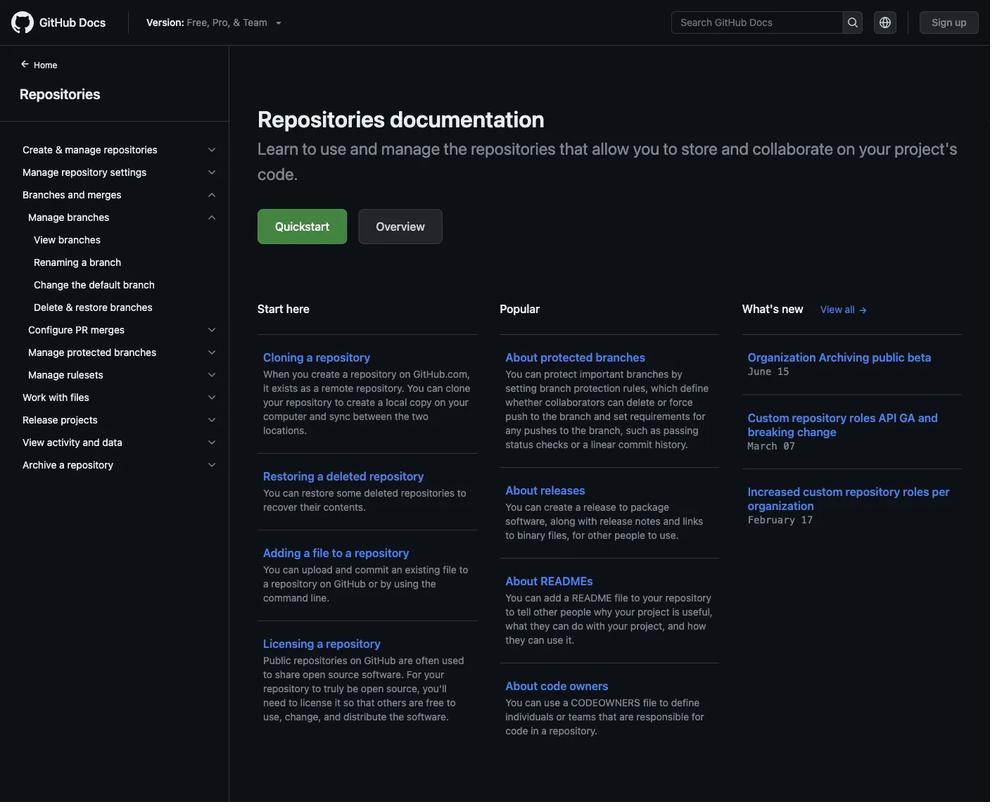 Task type: describe. For each thing, give the bounding box(es) containing it.
repositories inside repositories documentation learn to use and manage the repositories that allow you to store and collaborate on your project's code.
[[471, 139, 556, 158]]

sc 9kayk9 0 image for manage protected branches
[[206, 347, 218, 358]]

view for view activity and data
[[23, 437, 44, 448]]

can up set
[[608, 397, 624, 408]]

you inside cloning a repository when you create a repository on github.com, it exists as a remote repository. you can clone your repository to create a local copy on your computer and sync between the two locations.
[[407, 383, 424, 394]]

force
[[670, 397, 693, 408]]

view branches
[[34, 234, 101, 246]]

a inside "about readmes you can add a readme file to your repository to tell other people why your project is useful, what they can do with your project, and how they can use it."
[[564, 592, 570, 604]]

as inside "about protected branches you can protect important branches by setting branch protection rules, which define whether collaborators can delete or force push to the branch and set requirements for any pushes to the branch, such as passing status checks or a linear commit history."
[[651, 425, 661, 436]]

a up command
[[263, 578, 269, 590]]

a left codeowners in the right of the page
[[563, 697, 569, 709]]

1 vertical spatial deleted
[[364, 487, 398, 499]]

work with files
[[23, 392, 89, 403]]

repositories for repositories
[[20, 85, 100, 102]]

project
[[638, 606, 670, 618]]

can up tell
[[525, 592, 542, 604]]

your down exists
[[263, 397, 283, 408]]

use,
[[263, 711, 282, 723]]

team
[[243, 17, 267, 28]]

custom
[[748, 411, 790, 424]]

a up upload
[[304, 547, 310, 560]]

manage for manage protected branches
[[28, 347, 64, 358]]

manage for manage branches
[[28, 212, 64, 223]]

manage protected branches
[[28, 347, 156, 358]]

0 vertical spatial they
[[530, 621, 550, 632]]

can down tell
[[528, 635, 545, 646]]

per
[[932, 485, 950, 499]]

the up pushes
[[542, 411, 557, 422]]

use inside about code owners you can use a codeowners file to define individuals or teams that are responsible for code in a repository.
[[544, 697, 561, 709]]

the inside licensing a repository public repositories on github are often used to share open source software. for your repository to truly be open source, you'll need to license it so that others are free to use, change, and distribute the software.
[[389, 711, 404, 723]]

view all
[[821, 304, 855, 315]]

along
[[551, 516, 576, 527]]

1 vertical spatial code
[[506, 725, 528, 737]]

cloning
[[263, 351, 304, 364]]

branches
[[23, 189, 65, 201]]

repository. inside cloning a repository when you create a repository on github.com, it exists as a remote repository. you can clone your repository to create a local copy on your computer and sync between the two locations.
[[356, 383, 405, 394]]

sc 9kayk9 0 image for work with files
[[206, 392, 218, 403]]

and inside "about readmes you can add a readme file to your repository to tell other people why your project is useful, what they can do with your project, and how they can use it."
[[668, 621, 685, 632]]

march 07 element
[[748, 440, 796, 452]]

collaborators
[[545, 397, 605, 408]]

june
[[748, 366, 772, 378]]

your right why on the bottom of the page
[[615, 606, 635, 618]]

other inside the about releases you can create a release to package software, along with release notes and links to binary files, for other people to use.
[[588, 530, 612, 541]]

repository up remote
[[316, 351, 371, 364]]

api
[[879, 411, 897, 424]]

manage for manage repository settings
[[23, 166, 59, 178]]

protect
[[544, 369, 577, 380]]

home
[[34, 60, 57, 70]]

github inside adding a file to a repository you can upload and commit an existing file to a repository on github or by using the command line.
[[334, 578, 366, 590]]

manage branches element containing manage branches
[[11, 206, 229, 319]]

set
[[614, 411, 628, 422]]

or up requirements
[[658, 397, 667, 408]]

organization
[[748, 351, 816, 364]]

locations.
[[263, 425, 307, 436]]

use inside repositories documentation learn to use and manage the repositories that allow you to store and collaborate on your project's code.
[[320, 139, 347, 158]]

1 horizontal spatial software.
[[407, 711, 449, 723]]

on right copy
[[435, 397, 446, 408]]

0 vertical spatial create
[[311, 369, 340, 380]]

documentation
[[390, 106, 545, 132]]

push
[[506, 411, 528, 422]]

branch up default
[[89, 257, 121, 268]]

repository up computer
[[286, 397, 332, 408]]

is
[[672, 606, 680, 618]]

for
[[407, 669, 422, 681]]

repositories inside dropdown button
[[104, 144, 158, 156]]

it inside cloning a repository when you create a repository on github.com, it exists as a remote repository. you can clone your repository to create a local copy on your computer and sync between the two locations.
[[263, 383, 269, 394]]

how
[[688, 621, 706, 632]]

are inside about code owners you can use a codeowners file to define individuals or teams that are responsible for code in a repository.
[[620, 711, 634, 723]]

you inside repositories documentation learn to use and manage the repositories that allow you to store and collaborate on your project's code.
[[633, 139, 660, 158]]

release
[[23, 414, 58, 426]]

a inside "about protected branches you can protect important branches by setting branch protection rules, which define whether collaborators can delete or force push to the branch and set requirements for any pushes to the branch, such as passing status checks or a linear commit history."
[[583, 439, 588, 451]]

repository up command
[[271, 578, 317, 590]]

define inside "about protected branches you can protect important branches by setting branch protection rules, which define whether collaborators can delete or force push to the branch and set requirements for any pushes to the branch, such as passing status checks or a linear commit history."
[[681, 383, 709, 394]]

you inside the about releases you can create a release to package software, along with release notes and links to binary files, for other people to use.
[[506, 502, 523, 513]]

sc 9kayk9 0 image for manage branches
[[206, 212, 218, 223]]

a inside dropdown button
[[59, 459, 65, 471]]

repository inside custom repository roles api ga and breaking change march 07
[[792, 411, 847, 424]]

repositories for repositories documentation learn to use and manage the repositories that allow you to store and collaborate on your project's code.
[[258, 106, 385, 132]]

branch down the protect
[[540, 383, 571, 394]]

source
[[328, 669, 359, 681]]

your up project
[[643, 592, 663, 604]]

view activity and data button
[[17, 432, 223, 454]]

by inside adding a file to a repository you can upload and commit an existing file to a repository on github or by using the command line.
[[381, 578, 392, 590]]

package
[[631, 502, 669, 513]]

settings
[[110, 166, 147, 178]]

adding
[[263, 547, 301, 560]]

here
[[286, 302, 310, 316]]

1 vertical spatial release
[[600, 516, 633, 527]]

on inside licensing a repository public repositories on github are often used to share open source software. for your repository to truly be open source, you'll need to license it so that others are free to use, change, and distribute the software.
[[350, 655, 362, 667]]

for inside the about releases you can create a release to package software, along with release notes and links to binary files, for other people to use.
[[573, 530, 585, 541]]

all
[[845, 304, 855, 315]]

delete
[[627, 397, 655, 408]]

or inside adding a file to a repository you can upload and commit an existing file to a repository on github or by using the command line.
[[369, 578, 378, 590]]

sign
[[932, 17, 953, 28]]

the inside cloning a repository when you create a repository on github.com, it exists as a remote repository. you can clone your repository to create a local copy on your computer and sync between the two locations.
[[395, 411, 409, 422]]

branches and merges
[[23, 189, 121, 201]]

create & manage repositories
[[23, 144, 158, 156]]

june 15 element
[[748, 366, 790, 378]]

version:
[[146, 17, 184, 28]]

in
[[531, 725, 539, 737]]

with inside the about releases you can create a release to package software, along with release notes and links to binary files, for other people to use.
[[578, 516, 597, 527]]

to inside cloning a repository when you create a repository on github.com, it exists as a remote repository. you can clone your repository to create a local copy on your computer and sync between the two locations.
[[335, 397, 344, 408]]

setting
[[506, 383, 537, 394]]

upload
[[302, 564, 333, 576]]

the inside "link"
[[71, 279, 86, 291]]

triangle down image
[[273, 17, 284, 28]]

on up local
[[399, 369, 411, 380]]

collaborate
[[753, 139, 833, 158]]

0 vertical spatial github
[[39, 16, 76, 29]]

can inside restoring a deleted repository you can restore some deleted repositories to recover their contents.
[[283, 487, 299, 499]]

can up "setting"
[[525, 369, 542, 380]]

on inside adding a file to a repository you can upload and commit an existing file to a repository on github or by using the command line.
[[320, 578, 331, 590]]

a left remote
[[314, 383, 319, 394]]

a right in
[[542, 725, 547, 737]]

manage inside repositories documentation learn to use and manage the repositories that allow you to store and collaborate on your project's code.
[[381, 139, 440, 158]]

do
[[572, 621, 584, 632]]

organization
[[748, 499, 814, 513]]

branches up renaming a branch
[[58, 234, 101, 246]]

about for about protected branches
[[506, 351, 538, 364]]

linear
[[591, 439, 616, 451]]

a up 'change the default branch'
[[81, 257, 87, 268]]

protected for about
[[541, 351, 593, 364]]

1 horizontal spatial open
[[361, 683, 384, 695]]

your down why on the bottom of the page
[[608, 621, 628, 632]]

branches up the rules,
[[627, 369, 669, 380]]

manage for manage rulesets
[[28, 369, 64, 381]]

0 vertical spatial deleted
[[326, 470, 367, 483]]

as inside cloning a repository when you create a repository on github.com, it exists as a remote repository. you can clone your repository to create a local copy on your computer and sync between the two locations.
[[301, 383, 311, 394]]

repositories element
[[0, 57, 229, 801]]

manage branches element containing view branches
[[11, 229, 229, 319]]

the left branch,
[[572, 425, 586, 436]]

cloning a repository when you create a repository on github.com, it exists as a remote repository. you can clone your repository to create a local copy on your computer and sync between the two locations.
[[263, 351, 471, 436]]

quickstart
[[275, 220, 330, 233]]

start
[[258, 302, 283, 316]]

you inside "about protected branches you can protect important branches by setting branch protection rules, which define whether collaborators can delete or force push to the branch and set requirements for any pushes to the branch, such as passing status checks or a linear commit history."
[[506, 369, 523, 380]]

repository inside restoring a deleted repository you can restore some deleted repositories to recover their contents.
[[369, 470, 424, 483]]

delete
[[34, 302, 63, 313]]

branch down collaborators
[[560, 411, 591, 422]]

2 horizontal spatial &
[[233, 17, 240, 28]]

1 vertical spatial are
[[409, 697, 423, 709]]

remote
[[322, 383, 354, 394]]

branches and merges button
[[17, 184, 223, 206]]

repository inside increased custom repository roles per organization february 17
[[846, 485, 901, 499]]

change
[[34, 279, 69, 291]]

or inside about code owners you can use a codeowners file to define individuals or teams that are responsible for code in a repository.
[[557, 711, 566, 723]]

use inside "about readmes you can add a readme file to your repository to tell other people why your project is useful, what they can do with your project, and how they can use it."
[[547, 635, 563, 646]]

sync
[[329, 411, 350, 422]]

define inside about code owners you can use a codeowners file to define individuals or teams that are responsible for code in a repository.
[[671, 697, 700, 709]]

about code owners you can use a codeowners file to define individuals or teams that are responsible for code in a repository.
[[506, 680, 705, 737]]

you inside about code owners you can use a codeowners file to define individuals or teams that are responsible for code in a repository.
[[506, 697, 523, 709]]

what's
[[742, 302, 779, 316]]

sc 9kayk9 0 image for create & manage repositories
[[206, 144, 218, 156]]

protection
[[574, 383, 621, 394]]

manage inside dropdown button
[[65, 144, 101, 156]]

work
[[23, 392, 46, 403]]

popular
[[500, 302, 540, 316]]

sc 9kayk9 0 image for release projects
[[206, 415, 218, 426]]

using
[[394, 578, 419, 590]]

a right cloning
[[307, 351, 313, 364]]

your down clone
[[449, 397, 469, 408]]

protected for manage
[[67, 347, 112, 358]]

such
[[626, 425, 648, 436]]

and inside adding a file to a repository you can upload and commit an existing file to a repository on github or by using the command line.
[[335, 564, 352, 576]]

you inside restoring a deleted repository you can restore some deleted repositories to recover their contents.
[[263, 487, 280, 499]]

february
[[748, 515, 796, 526]]

adding a file to a repository you can upload and commit an existing file to a repository on github or by using the command line.
[[263, 547, 468, 604]]

repository up local
[[351, 369, 397, 380]]

change,
[[285, 711, 321, 723]]

custom repository roles api ga and breaking change march 07
[[748, 411, 938, 452]]

that inside about code owners you can use a codeowners file to define individuals or teams that are responsible for code in a repository.
[[599, 711, 617, 723]]

repository down share
[[263, 683, 309, 695]]

archive
[[23, 459, 57, 471]]

a inside restoring a deleted repository you can restore some deleted repositories to recover their contents.
[[317, 470, 324, 483]]

sc 9kayk9 0 image for view activity and data
[[206, 437, 218, 448]]

project's
[[895, 139, 958, 158]]

you inside cloning a repository when you create a repository on github.com, it exists as a remote repository. you can clone your repository to create a local copy on your computer and sync between the two locations.
[[292, 369, 309, 380]]

repository up an
[[355, 547, 409, 560]]

february 17 element
[[748, 515, 813, 526]]

a down contents.
[[346, 547, 352, 560]]

codeowners
[[571, 697, 641, 709]]

and inside custom repository roles api ga and breaking change march 07
[[919, 411, 938, 424]]

by inside "about protected branches you can protect important branches by setting branch protection rules, which define whether collaborators can delete or force push to the branch and set requirements for any pushes to the branch, such as passing status checks or a linear commit history."
[[672, 369, 683, 380]]

can inside about code owners you can use a codeowners file to define individuals or teams that are responsible for code in a repository.
[[525, 697, 542, 709]]

configure pr merges
[[28, 324, 125, 336]]

0 vertical spatial code
[[541, 680, 567, 693]]

home link
[[14, 58, 80, 73]]

can left do
[[553, 621, 569, 632]]

individuals
[[506, 711, 554, 723]]

0 horizontal spatial they
[[506, 635, 526, 646]]

manage rulesets button
[[17, 364, 223, 386]]

sc 9kayk9 0 image for branches and merges
[[206, 189, 218, 201]]

manage rulesets
[[28, 369, 103, 381]]



Task type: locate. For each thing, give the bounding box(es) containing it.
4 about from the top
[[506, 680, 538, 693]]

1 horizontal spatial manage
[[381, 139, 440, 158]]

licensing
[[263, 637, 314, 651]]

1 vertical spatial people
[[561, 606, 592, 618]]

file inside "about readmes you can add a readme file to your repository to tell other people why your project is useful, what they can do with your project, and how they can use it."
[[615, 592, 629, 604]]

2 horizontal spatial that
[[599, 711, 617, 723]]

can up "individuals"
[[525, 697, 542, 709]]

can inside adding a file to a repository you can upload and commit an existing file to a repository on github or by using the command line.
[[283, 564, 299, 576]]

data
[[102, 437, 122, 448]]

protected up rulesets at the top
[[67, 347, 112, 358]]

use up "individuals"
[[544, 697, 561, 709]]

restore inside branches and merges element
[[75, 302, 108, 313]]

software,
[[506, 516, 548, 527]]

1 manage branches element from the top
[[11, 206, 229, 319]]

a left linear
[[583, 439, 588, 451]]

2 vertical spatial &
[[66, 302, 73, 313]]

1 vertical spatial with
[[578, 516, 597, 527]]

that up distribute
[[357, 697, 375, 709]]

1 horizontal spatial they
[[530, 621, 550, 632]]

free,
[[187, 17, 210, 28]]

1 vertical spatial they
[[506, 635, 526, 646]]

you up recover
[[263, 487, 280, 499]]

status
[[506, 439, 534, 451]]

1 horizontal spatial it
[[335, 697, 341, 709]]

1 horizontal spatial code
[[541, 680, 567, 693]]

view for view all
[[821, 304, 843, 315]]

manage down the branches
[[28, 212, 64, 223]]

use.
[[660, 530, 679, 541]]

other right files,
[[588, 530, 612, 541]]

on up line.
[[320, 578, 331, 590]]

1 about from the top
[[506, 351, 538, 364]]

& for delete & restore branches
[[66, 302, 73, 313]]

0 vertical spatial by
[[672, 369, 683, 380]]

used
[[442, 655, 464, 667]]

releases
[[541, 484, 585, 497]]

other inside "about readmes you can add a readme file to your repository to tell other people why your project is useful, what they can do with your project, and how they can use it."
[[534, 606, 558, 618]]

for inside "about protected branches you can protect important branches by setting branch protection rules, which define whether collaborators can delete or force push to the branch and set requirements for any pushes to the branch, such as passing status checks or a linear commit history."
[[693, 411, 706, 422]]

it.
[[566, 635, 575, 646]]

0 vertical spatial are
[[399, 655, 413, 667]]

commit
[[619, 439, 653, 451], [355, 564, 389, 576]]

0 horizontal spatial commit
[[355, 564, 389, 576]]

1 vertical spatial software.
[[407, 711, 449, 723]]

1 vertical spatial merges
[[91, 324, 125, 336]]

manage inside dropdown button
[[28, 212, 64, 223]]

github inside licensing a repository public repositories on github are often used to share open source software. for your repository to truly be open source, you'll need to license it so that others are free to use, change, and distribute the software.
[[364, 655, 396, 667]]

1 horizontal spatial that
[[560, 139, 588, 158]]

sc 9kayk9 0 image
[[206, 325, 218, 336], [206, 347, 218, 358], [206, 437, 218, 448], [206, 460, 218, 471]]

1 vertical spatial repository.
[[550, 725, 598, 737]]

1 horizontal spatial as
[[651, 425, 661, 436]]

repository inside archive a repository dropdown button
[[67, 459, 113, 471]]

repositories inside repositories documentation learn to use and manage the repositories that allow you to store and collaborate on your project's code.
[[258, 106, 385, 132]]

0 horizontal spatial people
[[561, 606, 592, 618]]

1 horizontal spatial restore
[[302, 487, 334, 499]]

or right checks
[[571, 439, 580, 451]]

it left so
[[335, 697, 341, 709]]

quickstart link
[[258, 209, 347, 244]]

branch
[[89, 257, 121, 268], [123, 279, 155, 291], [540, 383, 571, 394], [560, 411, 591, 422]]

2 vertical spatial view
[[23, 437, 44, 448]]

sc 9kayk9 0 image inside configure pr merges dropdown button
[[206, 325, 218, 336]]

can inside cloning a repository when you create a repository on github.com, it exists as a remote repository. you can clone your repository to create a local copy on your computer and sync between the two locations.
[[427, 383, 443, 394]]

branches and merges element containing branches and merges
[[11, 184, 229, 386]]

can down github.com,
[[427, 383, 443, 394]]

responsible
[[637, 711, 689, 723]]

public
[[872, 351, 905, 364]]

or left teams
[[557, 711, 566, 723]]

renaming
[[34, 257, 79, 268]]

branch down the renaming a branch link
[[123, 279, 155, 291]]

sc 9kayk9 0 image inside the manage rulesets dropdown button
[[206, 370, 218, 381]]

you inside adding a file to a repository you can upload and commit an existing file to a repository on github or by using the command line.
[[263, 564, 280, 576]]

2 sc 9kayk9 0 image from the top
[[206, 347, 218, 358]]

& for create & manage repositories
[[55, 144, 62, 156]]

2 vertical spatial are
[[620, 711, 634, 723]]

roles inside increased custom repository roles per organization february 17
[[903, 485, 930, 499]]

0 vertical spatial as
[[301, 383, 311, 394]]

None search field
[[672, 11, 863, 34]]

0 vertical spatial other
[[588, 530, 612, 541]]

1 vertical spatial repositories
[[258, 106, 385, 132]]

view up renaming
[[34, 234, 56, 246]]

change
[[798, 425, 837, 439]]

create up along
[[544, 502, 573, 513]]

about for about readmes
[[506, 575, 538, 588]]

their
[[300, 502, 321, 513]]

to inside about code owners you can use a codeowners file to define individuals or teams that are responsible for code in a repository.
[[660, 697, 669, 709]]

select language: current language is english image
[[880, 17, 891, 28]]

2 about from the top
[[506, 484, 538, 497]]

repositories
[[20, 85, 100, 102], [258, 106, 385, 132]]

0 vertical spatial software.
[[362, 669, 404, 681]]

0 horizontal spatial repository.
[[356, 383, 405, 394]]

6 sc 9kayk9 0 image from the top
[[206, 392, 218, 403]]

you down adding
[[263, 564, 280, 576]]

local
[[386, 397, 407, 408]]

that left allow
[[560, 139, 588, 158]]

sc 9kayk9 0 image inside manage repository settings dropdown button
[[206, 167, 218, 178]]

create up remote
[[311, 369, 340, 380]]

you up "individuals"
[[506, 697, 523, 709]]

about for about releases
[[506, 484, 538, 497]]

view for view branches
[[34, 234, 56, 246]]

a down releases
[[576, 502, 581, 513]]

and inside licensing a repository public repositories on github are often used to share open source software. for your repository to truly be open source, you'll need to license it so that others are free to use, change, and distribute the software.
[[324, 711, 341, 723]]

0 horizontal spatial open
[[303, 669, 326, 681]]

0 vertical spatial define
[[681, 383, 709, 394]]

1 vertical spatial you
[[292, 369, 309, 380]]

people up do
[[561, 606, 592, 618]]

about readmes you can add a readme file to your repository to tell other people why your project is useful, what they can do with your project, and how they can use it.
[[506, 575, 713, 646]]

you up "setting"
[[506, 369, 523, 380]]

sc 9kayk9 0 image inside view activity and data dropdown button
[[206, 437, 218, 448]]

view
[[34, 234, 56, 246], [821, 304, 843, 315], [23, 437, 44, 448]]

use left it.
[[547, 635, 563, 646]]

branch inside "link"
[[123, 279, 155, 291]]

the down existing
[[422, 578, 436, 590]]

branches inside dropdown button
[[114, 347, 156, 358]]

merges for branches and merges
[[87, 189, 121, 201]]

repository right custom
[[846, 485, 901, 499]]

code left in
[[506, 725, 528, 737]]

use
[[320, 139, 347, 158], [547, 635, 563, 646], [544, 697, 561, 709]]

a up remote
[[343, 369, 348, 380]]

and inside the about releases you can create a release to package software, along with release notes and links to binary files, for other people to use.
[[663, 516, 680, 527]]

0 horizontal spatial &
[[55, 144, 62, 156]]

repository. up local
[[356, 383, 405, 394]]

create
[[23, 144, 53, 156]]

& inside delete & restore branches link
[[66, 302, 73, 313]]

view branches link
[[17, 229, 223, 251]]

a left local
[[378, 397, 383, 408]]

about releases you can create a release to package software, along with release notes and links to binary files, for other people to use.
[[506, 484, 704, 541]]

sc 9kayk9 0 image for configure pr merges
[[206, 325, 218, 336]]

branches down change the default branch "link"
[[110, 302, 153, 313]]

what's new
[[742, 302, 804, 316]]

the down documentation at the top of page
[[444, 139, 467, 158]]

for right files,
[[573, 530, 585, 541]]

beta
[[908, 351, 932, 364]]

a inside licensing a repository public repositories on github are often used to share open source software. for your repository to truly be open source, you'll need to license it so that others are free to use, change, and distribute the software.
[[317, 637, 323, 651]]

deleted right the some at the bottom of the page
[[364, 487, 398, 499]]

manage branches
[[28, 212, 109, 223]]

2 horizontal spatial create
[[544, 502, 573, 513]]

can down restoring
[[283, 487, 299, 499]]

it down when
[[263, 383, 269, 394]]

be
[[347, 683, 358, 695]]

github up the source,
[[364, 655, 396, 667]]

when
[[263, 369, 290, 380]]

repository down view activity and data
[[67, 459, 113, 471]]

and inside cloning a repository when you create a repository on github.com, it exists as a remote repository. you can clone your repository to create a local copy on your computer and sync between the two locations.
[[310, 411, 327, 422]]

branches and merges element
[[11, 184, 229, 386], [11, 206, 229, 386]]

change the default branch link
[[17, 274, 223, 296]]

about inside "about protected branches you can protect important branches by setting branch protection rules, which define whether collaborators can delete or force push to the branch and set requirements for any pushes to the branch, such as passing status checks or a linear commit history."
[[506, 351, 538, 364]]

1 horizontal spatial roles
[[903, 485, 930, 499]]

sc 9kayk9 0 image for manage repository settings
[[206, 167, 218, 178]]

manage branches element
[[11, 206, 229, 319], [11, 229, 229, 319]]

sc 9kayk9 0 image inside archive a repository dropdown button
[[206, 460, 218, 471]]

0 horizontal spatial protected
[[67, 347, 112, 358]]

0 vertical spatial people
[[615, 530, 646, 541]]

licensing a repository public repositories on github are often used to share open source software. for your repository to truly be open source, you'll need to license it so that others are free to use, change, and distribute the software.
[[263, 637, 464, 723]]

branches down configure pr merges dropdown button
[[114, 347, 156, 358]]

as right exists
[[301, 383, 311, 394]]

1 horizontal spatial repositories
[[258, 106, 385, 132]]

repository up "change"
[[792, 411, 847, 424]]

branches and merges element containing manage branches
[[11, 206, 229, 386]]

that down codeowners in the right of the page
[[599, 711, 617, 723]]

0 vertical spatial repository.
[[356, 383, 405, 394]]

1 horizontal spatial people
[[615, 530, 646, 541]]

0 vertical spatial with
[[49, 392, 68, 403]]

1 horizontal spatial you
[[633, 139, 660, 158]]

0 horizontal spatial software.
[[362, 669, 404, 681]]

2 vertical spatial for
[[692, 711, 705, 723]]

for inside about code owners you can use a codeowners file to define individuals or teams that are responsible for code in a repository.
[[692, 711, 705, 723]]

restoring
[[263, 470, 315, 483]]

about up "setting"
[[506, 351, 538, 364]]

the inside adding a file to a repository you can upload and commit an existing file to a repository on github or by using the command line.
[[422, 578, 436, 590]]

some
[[337, 487, 362, 499]]

requirements
[[630, 411, 690, 422]]

restore inside restoring a deleted repository you can restore some deleted repositories to recover their contents.
[[302, 487, 334, 499]]

as down requirements
[[651, 425, 661, 436]]

can inside the about releases you can create a release to package software, along with release notes and links to binary files, for other people to use.
[[525, 502, 542, 513]]

protected inside "about protected branches you can protect important branches by setting branch protection rules, which define whether collaborators can delete or force push to the branch and set requirements for any pushes to the branch, such as passing status checks or a linear commit history."
[[541, 351, 593, 364]]

about for about code owners
[[506, 680, 538, 693]]

files,
[[548, 530, 570, 541]]

people down "notes"
[[615, 530, 646, 541]]

repositories inside licensing a repository public repositories on github are often used to share open source software. for your repository to truly be open source, you'll need to license it so that others are free to use, change, and distribute the software.
[[294, 655, 348, 667]]

that inside licensing a repository public repositories on github are often used to share open source software. for your repository to truly be open source, you'll need to license it so that others are free to use, change, and distribute the software.
[[357, 697, 375, 709]]

are
[[399, 655, 413, 667], [409, 697, 423, 709], [620, 711, 634, 723]]

source,
[[386, 683, 420, 695]]

4 sc 9kayk9 0 image from the top
[[206, 460, 218, 471]]

the inside repositories documentation learn to use and manage the repositories that allow you to store and collaborate on your project's code.
[[444, 139, 467, 158]]

github docs link
[[11, 11, 117, 34]]

sc 9kayk9 0 image inside the work with files dropdown button
[[206, 392, 218, 403]]

the down others
[[389, 711, 404, 723]]

0 horizontal spatial restore
[[75, 302, 108, 313]]

create inside the about releases you can create a release to package software, along with release notes and links to binary files, for other people to use.
[[544, 502, 573, 513]]

commit down such
[[619, 439, 653, 451]]

create & manage repositories button
[[17, 139, 223, 161]]

1 horizontal spatial repository.
[[550, 725, 598, 737]]

0 vertical spatial you
[[633, 139, 660, 158]]

branches inside dropdown button
[[67, 212, 109, 223]]

0 horizontal spatial manage
[[65, 144, 101, 156]]

2 sc 9kayk9 0 image from the top
[[206, 167, 218, 178]]

rules,
[[623, 383, 649, 394]]

two
[[412, 411, 429, 422]]

1 vertical spatial use
[[547, 635, 563, 646]]

1 vertical spatial for
[[573, 530, 585, 541]]

release down releases
[[584, 502, 616, 513]]

15
[[778, 366, 790, 378]]

repository up source
[[326, 637, 381, 651]]

branches down branches and merges
[[67, 212, 109, 223]]

file inside about code owners you can use a codeowners file to define individuals or teams that are responsible for code in a repository.
[[643, 697, 657, 709]]

protected inside dropdown button
[[67, 347, 112, 358]]

2 vertical spatial that
[[599, 711, 617, 723]]

the down local
[[395, 411, 409, 422]]

1 vertical spatial open
[[361, 683, 384, 695]]

pushes
[[524, 425, 557, 436]]

1 horizontal spatial by
[[672, 369, 683, 380]]

1 vertical spatial view
[[821, 304, 843, 315]]

manage down create
[[23, 166, 59, 178]]

commit left an
[[355, 564, 389, 576]]

3 sc 9kayk9 0 image from the top
[[206, 437, 218, 448]]

0 horizontal spatial create
[[311, 369, 340, 380]]

0 horizontal spatial it
[[263, 383, 269, 394]]

a right archive
[[59, 459, 65, 471]]

0 vertical spatial it
[[263, 383, 269, 394]]

contents.
[[323, 502, 366, 513]]

you inside "about readmes you can add a readme file to your repository to tell other people why your project is useful, what they can do with your project, and how they can use it."
[[506, 592, 523, 604]]

& inside "create & manage repositories" dropdown button
[[55, 144, 62, 156]]

1 vertical spatial roles
[[903, 485, 930, 499]]

computer
[[263, 411, 307, 422]]

3 sc 9kayk9 0 image from the top
[[206, 189, 218, 201]]

1 horizontal spatial create
[[347, 397, 375, 408]]

roles left per
[[903, 485, 930, 499]]

add
[[544, 592, 562, 604]]

0 vertical spatial use
[[320, 139, 347, 158]]

rulesets
[[67, 369, 103, 381]]

or left using
[[369, 578, 378, 590]]

about up tell
[[506, 575, 538, 588]]

0 vertical spatial &
[[233, 17, 240, 28]]

with inside "about readmes you can add a readme file to your repository to tell other people why your project is useful, what they can do with your project, and how they can use it."
[[586, 621, 605, 632]]

0 vertical spatial roles
[[850, 411, 876, 424]]

0 horizontal spatial as
[[301, 383, 311, 394]]

0 vertical spatial repositories
[[20, 85, 100, 102]]

people
[[615, 530, 646, 541], [561, 606, 592, 618]]

your inside repositories documentation learn to use and manage the repositories that allow you to store and collaborate on your project's code.
[[859, 139, 891, 158]]

repository.
[[356, 383, 405, 394], [550, 725, 598, 737]]

branches up important
[[596, 351, 646, 364]]

file up upload
[[313, 547, 329, 560]]

4 sc 9kayk9 0 image from the top
[[206, 212, 218, 223]]

sc 9kayk9 0 image inside "create & manage repositories" dropdown button
[[206, 144, 218, 156]]

overview
[[376, 220, 425, 233]]

2 vertical spatial github
[[364, 655, 396, 667]]

1 vertical spatial github
[[334, 578, 366, 590]]

3 about from the top
[[506, 575, 538, 588]]

distribute
[[344, 711, 387, 723]]

5 sc 9kayk9 0 image from the top
[[206, 370, 218, 381]]

repositories link
[[17, 83, 212, 104]]

a inside the about releases you can create a release to package software, along with release notes and links to binary files, for other people to use.
[[576, 502, 581, 513]]

configure pr merges button
[[17, 319, 223, 341]]

a right licensing
[[317, 637, 323, 651]]

1 vertical spatial that
[[357, 697, 375, 709]]

others
[[377, 697, 406, 709]]

open
[[303, 669, 326, 681], [361, 683, 384, 695]]

0 horizontal spatial other
[[534, 606, 558, 618]]

for right responsible
[[692, 711, 705, 723]]

view up archive
[[23, 437, 44, 448]]

clone
[[446, 383, 471, 394]]

0 horizontal spatial repositories
[[20, 85, 100, 102]]

sc 9kayk9 0 image for manage rulesets
[[206, 370, 218, 381]]

renaming a branch link
[[17, 251, 223, 274]]

you
[[633, 139, 660, 158], [292, 369, 309, 380]]

march
[[748, 440, 778, 452]]

about inside "about readmes you can add a readme file to your repository to tell other people why your project is useful, what they can do with your project, and how they can use it."
[[506, 575, 538, 588]]

repositories documentation learn to use and manage the repositories that allow you to store and collaborate on your project's code.
[[258, 106, 958, 184]]

up
[[955, 17, 967, 28]]

2 branches and merges element from the top
[[11, 206, 229, 386]]

what
[[506, 621, 528, 632]]

open right be
[[361, 683, 384, 695]]

other down add
[[534, 606, 558, 618]]

for down the force
[[693, 411, 706, 422]]

file up responsible
[[643, 697, 657, 709]]

0 vertical spatial for
[[693, 411, 706, 422]]

create up the between
[[347, 397, 375, 408]]

0 vertical spatial open
[[303, 669, 326, 681]]

sc 9kayk9 0 image for archive a repository
[[206, 460, 218, 471]]

commit inside "about protected branches you can protect important branches by setting branch protection rules, which define whether collaborators can delete or force push to the branch and set requirements for any pushes to the branch, such as passing status checks or a linear commit history."
[[619, 439, 653, 451]]

1 sc 9kayk9 0 image from the top
[[206, 325, 218, 336]]

Search GitHub Docs search field
[[672, 12, 843, 33]]

search image
[[847, 17, 859, 28]]

0 vertical spatial merges
[[87, 189, 121, 201]]

repositories up learn
[[258, 106, 385, 132]]

you'll
[[423, 683, 447, 695]]

sc 9kayk9 0 image inside branches and merges dropdown button
[[206, 189, 218, 201]]

merges down delete & restore branches link
[[91, 324, 125, 336]]

teams
[[569, 711, 596, 723]]

release left "notes"
[[600, 516, 633, 527]]

0 vertical spatial release
[[584, 502, 616, 513]]

restore down 'change the default branch'
[[75, 302, 108, 313]]

readme
[[572, 592, 612, 604]]

1 vertical spatial other
[[534, 606, 558, 618]]

that inside repositories documentation learn to use and manage the repositories that allow you to store and collaborate on your project's code.
[[560, 139, 588, 158]]

manage repository settings button
[[17, 161, 223, 184]]

roles inside custom repository roles api ga and breaking change march 07
[[850, 411, 876, 424]]

about inside about code owners you can use a codeowners file to define individuals or teams that are responsible for code in a repository.
[[506, 680, 538, 693]]

repository. inside about code owners you can use a codeowners file to define individuals or teams that are responsible for code in a repository.
[[550, 725, 598, 737]]

commit inside adding a file to a repository you can upload and commit an existing file to a repository on github or by using the command line.
[[355, 564, 389, 576]]

by down an
[[381, 578, 392, 590]]

0 vertical spatial view
[[34, 234, 56, 246]]

1 horizontal spatial other
[[588, 530, 612, 541]]

7 sc 9kayk9 0 image from the top
[[206, 415, 218, 426]]

0 vertical spatial restore
[[75, 302, 108, 313]]

1 horizontal spatial commit
[[619, 439, 653, 451]]

1 vertical spatial restore
[[302, 487, 334, 499]]

manage branches button
[[17, 206, 223, 229]]

allow
[[592, 139, 630, 158]]

1 vertical spatial commit
[[355, 564, 389, 576]]

your inside licensing a repository public repositories on github are often used to share open source software. for your repository to truly be open source, you'll need to license it so that others are free to use, change, and distribute the software.
[[424, 669, 444, 681]]

repositories
[[471, 139, 556, 158], [104, 144, 158, 156], [401, 487, 455, 499], [294, 655, 348, 667]]

2 manage branches element from the top
[[11, 229, 229, 319]]

change the default branch
[[34, 279, 155, 291]]

sc 9kayk9 0 image
[[206, 144, 218, 156], [206, 167, 218, 178], [206, 189, 218, 201], [206, 212, 218, 223], [206, 370, 218, 381], [206, 392, 218, 403], [206, 415, 218, 426]]

repositories inside restoring a deleted repository you can restore some deleted repositories to recover their contents.
[[401, 487, 455, 499]]

repository inside manage repository settings dropdown button
[[61, 166, 108, 178]]

sc 9kayk9 0 image inside the manage protected branches dropdown button
[[206, 347, 218, 358]]

sc 9kayk9 0 image inside manage branches dropdown button
[[206, 212, 218, 223]]

2 vertical spatial use
[[544, 697, 561, 709]]

1 horizontal spatial protected
[[541, 351, 593, 364]]

file
[[313, 547, 329, 560], [443, 564, 457, 576], [615, 592, 629, 604], [643, 697, 657, 709]]

file right existing
[[443, 564, 457, 576]]

github docs
[[39, 16, 106, 29]]

repository down create & manage repositories at top
[[61, 166, 108, 178]]

1 vertical spatial as
[[651, 425, 661, 436]]

public
[[263, 655, 291, 667]]

and inside "about protected branches you can protect important branches by setting branch protection rules, which define whether collaborators can delete or force push to the branch and set requirements for any pushes to the branch, such as passing status checks or a linear commit history."
[[594, 411, 611, 422]]

0 horizontal spatial that
[[357, 697, 375, 709]]

open up truly at the left of page
[[303, 669, 326, 681]]

view left all
[[821, 304, 843, 315]]

with inside the work with files dropdown button
[[49, 392, 68, 403]]

manage
[[23, 166, 59, 178], [28, 212, 64, 223], [28, 347, 64, 358], [28, 369, 64, 381]]

for
[[693, 411, 706, 422], [573, 530, 585, 541], [692, 711, 705, 723]]

people inside the about releases you can create a release to package software, along with release notes and links to binary files, for other people to use.
[[615, 530, 646, 541]]

on inside repositories documentation learn to use and manage the repositories that allow you to store and collaborate on your project's code.
[[837, 139, 856, 158]]

repository inside "about readmes you can add a readme file to your repository to tell other people why your project is useful, what they can do with your project, and how they can use it."
[[666, 592, 712, 604]]

it inside licensing a repository public repositories on github are often used to share open source software. for your repository to truly be open source, you'll need to license it so that others are free to use, change, and distribute the software.
[[335, 697, 341, 709]]

to inside restoring a deleted repository you can restore some deleted repositories to recover their contents.
[[457, 487, 467, 499]]

so
[[343, 697, 354, 709]]

2 vertical spatial with
[[586, 621, 605, 632]]

renaming a branch
[[34, 257, 121, 268]]

1 vertical spatial by
[[381, 578, 392, 590]]

docs
[[79, 16, 106, 29]]

you right allow
[[633, 139, 660, 158]]

important
[[580, 369, 624, 380]]

1 vertical spatial &
[[55, 144, 62, 156]]

github left docs
[[39, 16, 76, 29]]

1 horizontal spatial &
[[66, 302, 73, 313]]

merges
[[87, 189, 121, 201], [91, 324, 125, 336]]

merges down manage repository settings dropdown button
[[87, 189, 121, 201]]

delete & restore branches link
[[17, 296, 223, 319]]

1 vertical spatial create
[[347, 397, 375, 408]]

1 branches and merges element from the top
[[11, 184, 229, 386]]

release projects button
[[17, 409, 223, 432]]

1 sc 9kayk9 0 image from the top
[[206, 144, 218, 156]]

2 vertical spatial create
[[544, 502, 573, 513]]

code
[[541, 680, 567, 693], [506, 725, 528, 737]]

they down what
[[506, 635, 526, 646]]

on right collaborate
[[837, 139, 856, 158]]

about up software,
[[506, 484, 538, 497]]

people inside "about readmes you can add a readme file to your repository to tell other people why your project is useful, what they can do with your project, and how they can use it."
[[561, 606, 592, 618]]

create
[[311, 369, 340, 380], [347, 397, 375, 408], [544, 502, 573, 513]]

merges for configure pr merges
[[91, 324, 125, 336]]

0 horizontal spatial by
[[381, 578, 392, 590]]



Task type: vqa. For each thing, say whether or not it's contained in the screenshot.
"notes"
yes



